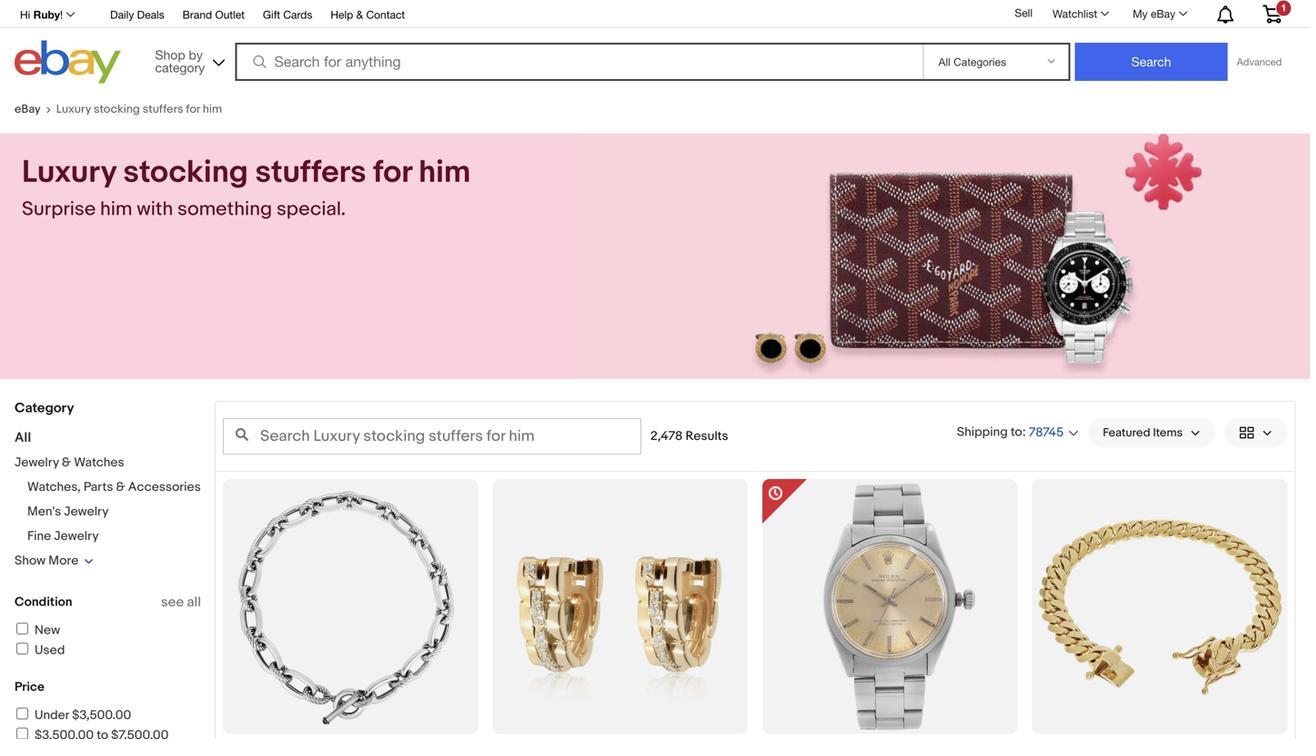 Task type: describe. For each thing, give the bounding box(es) containing it.
fine jewelry link
[[27, 529, 99, 545]]

men's jewelry link
[[27, 505, 109, 520]]

under
[[35, 709, 69, 724]]

2,478 results
[[651, 429, 729, 445]]

brand outlet link
[[183, 5, 245, 25]]

category
[[155, 60, 205, 75]]

him for luxury stocking stuffers for him surprise him with something special.
[[419, 154, 471, 192]]

0 vertical spatial jewelry
[[15, 456, 59, 471]]

special.
[[277, 198, 346, 221]]

Used checkbox
[[16, 643, 28, 655]]

& for contact
[[356, 8, 363, 21]]

hi ruby !
[[20, 8, 63, 21]]

condition
[[15, 595, 72, 611]]

jewelry & watches watches, parts & accessories men's jewelry fine jewelry
[[15, 456, 201, 545]]

!
[[60, 8, 63, 21]]

items
[[1153, 426, 1183, 440]]

show more
[[15, 554, 78, 569]]

see
[[161, 595, 184, 611]]

by
[[189, 47, 203, 62]]

$3,500.00 to $7,500.00 checkbox
[[16, 729, 28, 740]]

daily
[[110, 8, 134, 21]]

1
[[1281, 2, 1287, 13]]

used link
[[14, 643, 65, 659]]

cartier maillon panthere cufflinks in 18k yellow gold 0.35 ctw image
[[493, 480, 748, 735]]

shop by category banner
[[10, 0, 1296, 88]]

my ebay link
[[1123, 3, 1196, 25]]

sell link
[[1007, 6, 1041, 19]]

luxury stocking stuffers for him main content
[[0, 88, 1311, 740]]

luxury stocking stuffers for him
[[56, 102, 222, 117]]

featured
[[1103, 426, 1151, 440]]

jewelry & watches link
[[15, 456, 124, 471]]

help & contact
[[331, 8, 405, 21]]

price
[[15, 680, 45, 696]]

results
[[686, 429, 729, 445]]

all
[[187, 595, 201, 611]]

watchlist link
[[1043, 3, 1118, 25]]

surprise
[[22, 198, 96, 221]]

men's
[[27, 505, 61, 520]]

parts
[[84, 480, 113, 496]]

stocking for luxury stocking stuffers for him
[[94, 102, 140, 117]]

view: gallery view image
[[1240, 424, 1273, 443]]

show more button
[[15, 554, 94, 569]]

stuffers for luxury stocking stuffers for him surprise him with something special.
[[255, 154, 366, 192]]

brand outlet
[[183, 8, 245, 21]]

watches, parts & accessories link
[[27, 480, 201, 496]]

stuffers for luxury stocking stuffers for him
[[143, 102, 183, 117]]

2 vertical spatial him
[[100, 198, 132, 221]]

hi
[[20, 8, 30, 21]]

more
[[49, 554, 78, 569]]

2 vertical spatial jewelry
[[54, 529, 99, 545]]

phillip gavriel sterling silver 20" italian cable link toggle chain necklace 18m image
[[223, 480, 478, 735]]

fine
[[27, 529, 51, 545]]

gift cards link
[[263, 5, 313, 25]]

1 horizontal spatial &
[[116, 480, 125, 496]]

$3,500.00
[[72, 709, 131, 724]]

advanced link
[[1228, 44, 1291, 80]]

account navigation
[[10, 0, 1296, 28]]

used
[[35, 643, 65, 659]]

advanced
[[1237, 56, 1282, 68]]

accessories
[[128, 480, 201, 496]]

1 link
[[1252, 0, 1293, 26]]

:
[[1023, 425, 1026, 441]]

gift
[[263, 8, 280, 21]]

help & contact link
[[331, 5, 405, 25]]

gift cards
[[263, 8, 313, 21]]



Task type: locate. For each thing, give the bounding box(es) containing it.
stocking inside luxury stocking stuffers for him surprise him with something special.
[[123, 154, 248, 192]]

stocking for luxury stocking stuffers for him surprise him with something special.
[[123, 154, 248, 192]]

ruby
[[33, 8, 60, 21]]

contact
[[366, 8, 405, 21]]

for for luxury stocking stuffers for him surprise him with something special.
[[373, 154, 412, 192]]

new
[[35, 623, 60, 639]]

for
[[186, 102, 200, 117], [373, 154, 412, 192]]

category
[[15, 400, 74, 417]]

help
[[331, 8, 353, 21]]

0 horizontal spatial stuffers
[[143, 102, 183, 117]]

shop
[[155, 47, 185, 62]]

stuffers
[[143, 102, 183, 117], [255, 154, 366, 192]]

1 vertical spatial ebay
[[15, 102, 41, 117]]

2 vertical spatial &
[[116, 480, 125, 496]]

see all button
[[161, 595, 201, 611]]

for inside luxury stocking stuffers for him surprise him with something special.
[[373, 154, 412, 192]]

shipping
[[957, 425, 1008, 441]]

sell
[[1015, 6, 1033, 19]]

watches
[[74, 456, 124, 471]]

1 horizontal spatial ebay
[[1151, 7, 1176, 20]]

stuffers inside luxury stocking stuffers for him surprise him with something special.
[[255, 154, 366, 192]]

under $3,500.00
[[35, 709, 131, 724]]

outlet
[[215, 8, 245, 21]]

Enter your search keyword text field
[[223, 419, 642, 455]]

shipping to : 78745
[[957, 425, 1064, 441]]

2 horizontal spatial &
[[356, 8, 363, 21]]

&
[[356, 8, 363, 21], [62, 456, 71, 471], [116, 480, 125, 496]]

luxury for luxury stocking stuffers for him
[[56, 102, 91, 117]]

under $3,500.00 link
[[14, 709, 131, 724]]

1 vertical spatial stuffers
[[255, 154, 366, 192]]

1 vertical spatial stocking
[[123, 154, 248, 192]]

jewelry
[[15, 456, 59, 471], [64, 505, 109, 520], [54, 529, 99, 545]]

14k yellow gold solid miami cuban link chain bracelet 8.5" 10mm 68.3 grams image
[[1033, 480, 1288, 735]]

for for luxury stocking stuffers for him
[[186, 102, 200, 117]]

1 vertical spatial jewelry
[[64, 505, 109, 520]]

stuffers down category
[[143, 102, 183, 117]]

0 vertical spatial luxury
[[56, 102, 91, 117]]

0 vertical spatial ebay
[[1151, 7, 1176, 20]]

featured items
[[1103, 426, 1183, 440]]

78745
[[1029, 425, 1064, 441]]

0 horizontal spatial &
[[62, 456, 71, 471]]

1 vertical spatial luxury
[[22, 154, 116, 192]]

deals
[[137, 8, 164, 21]]

& up watches,
[[62, 456, 71, 471]]

featured items button
[[1089, 419, 1216, 448]]

1 vertical spatial &
[[62, 456, 71, 471]]

1 vertical spatial him
[[419, 154, 471, 192]]

brand
[[183, 8, 212, 21]]

stuffers up the special. on the left of page
[[255, 154, 366, 192]]

1 horizontal spatial him
[[203, 102, 222, 117]]

daily deals link
[[110, 5, 164, 25]]

him
[[203, 102, 222, 117], [419, 154, 471, 192], [100, 198, 132, 221]]

0 horizontal spatial ebay
[[15, 102, 41, 117]]

0 vertical spatial him
[[203, 102, 222, 117]]

luxury stocking stuffers for him surprise him with something special.
[[22, 154, 471, 221]]

1 horizontal spatial for
[[373, 154, 412, 192]]

2 horizontal spatial him
[[419, 154, 471, 192]]

jewelry down all
[[15, 456, 59, 471]]

see all
[[161, 595, 201, 611]]

& right help
[[356, 8, 363, 21]]

Under $3,500.00 checkbox
[[16, 709, 28, 720]]

luxury inside luxury stocking stuffers for him surprise him with something special.
[[22, 154, 116, 192]]

1 vertical spatial for
[[373, 154, 412, 192]]

cards
[[283, 8, 313, 21]]

watchlist
[[1053, 7, 1098, 20]]

0 horizontal spatial for
[[186, 102, 200, 117]]

ebay link
[[15, 102, 56, 117]]

0 horizontal spatial him
[[100, 198, 132, 221]]

with
[[137, 198, 173, 221]]

0 vertical spatial &
[[356, 8, 363, 21]]

something
[[178, 198, 272, 221]]

shop by category
[[155, 47, 205, 75]]

ebay inside luxury stocking stuffers for him main content
[[15, 102, 41, 117]]

Search for anything text field
[[238, 45, 920, 79]]

to
[[1011, 425, 1023, 441]]

0 vertical spatial stocking
[[94, 102, 140, 117]]

shop by category button
[[147, 41, 229, 80]]

new link
[[14, 623, 60, 639]]

0 vertical spatial for
[[186, 102, 200, 117]]

jewelry down the parts
[[64, 505, 109, 520]]

New checkbox
[[16, 623, 28, 635]]

luxury for luxury stocking stuffers for him surprise him with something special.
[[22, 154, 116, 192]]

& for watches
[[62, 456, 71, 471]]

luxury
[[56, 102, 91, 117], [22, 154, 116, 192]]

& inside 'link'
[[356, 8, 363, 21]]

jewelry down men's jewelry link on the left of the page
[[54, 529, 99, 545]]

2,478
[[651, 429, 683, 445]]

my ebay
[[1133, 7, 1176, 20]]

stocking right "ebay" link
[[94, 102, 140, 117]]

ebay
[[1151, 7, 1176, 20], [15, 102, 41, 117]]

show
[[15, 554, 46, 569]]

None submit
[[1075, 43, 1228, 81]]

stocking up with
[[123, 154, 248, 192]]

watches,
[[27, 480, 81, 496]]

daily deals
[[110, 8, 164, 21]]

my
[[1133, 7, 1148, 20]]

& right the parts
[[116, 480, 125, 496]]

all
[[15, 430, 31, 446]]

none submit inside shop by category banner
[[1075, 43, 1228, 81]]

stocking
[[94, 102, 140, 117], [123, 154, 248, 192]]

1 horizontal spatial stuffers
[[255, 154, 366, 192]]

vintage rolex oyster perpetual stainless steel silver dial automatic watch 1002 image
[[763, 480, 1018, 735]]

0 vertical spatial stuffers
[[143, 102, 183, 117]]

ebay inside account navigation
[[1151, 7, 1176, 20]]

him for luxury stocking stuffers for him
[[203, 102, 222, 117]]



Task type: vqa. For each thing, say whether or not it's contained in the screenshot.
News Link
no



